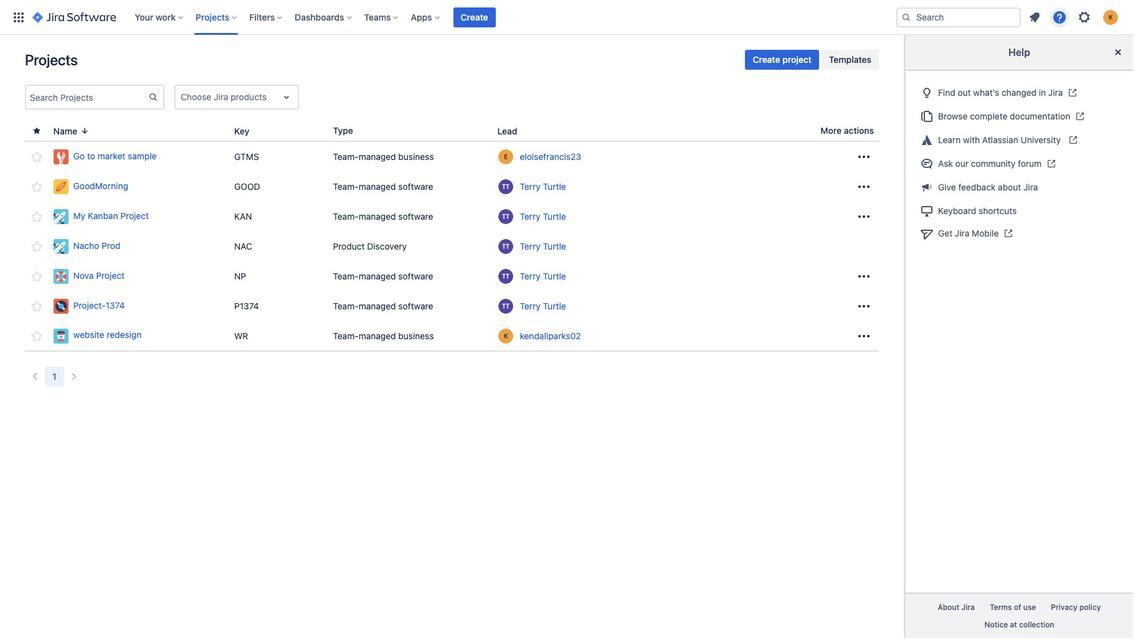 Task type: vqa. For each thing, say whether or not it's contained in the screenshot.
Add a child issue's ADD
no



Task type: describe. For each thing, give the bounding box(es) containing it.
filters button
[[246, 7, 287, 27]]

more actions
[[821, 125, 874, 136]]

primary element
[[7, 0, 886, 35]]

business for eloisefrancis23
[[398, 151, 434, 162]]

team-managed software for np
[[333, 271, 433, 282]]

choose
[[181, 92, 211, 102]]

project
[[782, 54, 812, 65]]

find out what's changed in jira link
[[916, 81, 1123, 105]]

ask
[[938, 158, 953, 169]]

1374
[[106, 300, 125, 311]]

turtle for good
[[543, 181, 566, 192]]

website
[[73, 330, 104, 340]]

mobile
[[972, 228, 999, 239]]

more image for np
[[856, 269, 871, 284]]

collection
[[1019, 620, 1054, 629]]

more image for p1374
[[856, 299, 871, 314]]

key
[[234, 126, 249, 136]]

jira for choose jira products
[[214, 92, 228, 102]]

privacy
[[1051, 603, 1077, 612]]

notice at collection link
[[977, 616, 1062, 633]]

lead button
[[492, 124, 532, 138]]

my
[[73, 210, 85, 221]]

terry turtle button for np
[[497, 268, 783, 285]]

teams
[[364, 12, 391, 22]]

keyboard shortcuts
[[938, 205, 1017, 216]]

open image
[[279, 90, 294, 105]]

projects button
[[192, 7, 242, 27]]

terry turtle button for kan
[[497, 208, 783, 225]]

filters
[[249, 12, 275, 22]]

help
[[1008, 47, 1030, 58]]

find out what's changed in jira
[[938, 87, 1063, 98]]

software for np
[[398, 271, 433, 282]]

about jira
[[938, 603, 975, 612]]

kendallparks02 link
[[520, 330, 581, 342]]

browse complete documentation
[[938, 111, 1070, 121]]

market
[[98, 151, 125, 161]]

eloisefrancis23
[[520, 151, 581, 162]]

gtms
[[234, 151, 259, 162]]

terry turtle button for nac
[[497, 238, 783, 255]]

eloisefrancis23 button
[[497, 148, 783, 166]]

go to market sample link
[[53, 149, 224, 164]]

templates
[[829, 54, 871, 65]]

about
[[938, 603, 959, 612]]

kendallparks02 button
[[497, 327, 783, 345]]

wr
[[234, 330, 248, 341]]

feedback
[[958, 182, 996, 193]]

terry for nac
[[520, 241, 541, 252]]

terry turtle link for good
[[520, 181, 566, 193]]

terry turtle button for good
[[497, 178, 783, 196]]

star nacho prod image
[[29, 239, 44, 254]]

turtle for nac
[[543, 241, 566, 252]]

what's
[[973, 87, 999, 98]]

appswitcher icon image
[[11, 10, 26, 25]]

create button
[[453, 7, 496, 27]]

nova project
[[73, 270, 125, 281]]

managed for gtms
[[359, 151, 396, 162]]

with
[[963, 134, 980, 145]]

your work button
[[131, 7, 188, 27]]

product
[[333, 241, 365, 252]]

team-managed business for gtms
[[333, 151, 434, 162]]

team-managed software for p1374
[[333, 301, 433, 311]]

your profile and settings image
[[1103, 10, 1118, 25]]

terry turtle link for kan
[[520, 211, 566, 223]]

team- for np
[[333, 271, 359, 282]]

privacy policy link
[[1044, 599, 1109, 616]]

terry for p1374
[[520, 301, 541, 311]]

give feedback about jira link
[[916, 176, 1123, 199]]

project-
[[73, 300, 106, 311]]

our
[[955, 158, 969, 169]]

good
[[234, 181, 260, 192]]

turtle for p1374
[[543, 301, 566, 311]]

your
[[135, 12, 153, 22]]

managed for good
[[359, 181, 396, 192]]

name
[[53, 126, 77, 136]]

dashboards button
[[291, 7, 357, 27]]

browse
[[938, 111, 968, 121]]

create for create project
[[753, 54, 780, 65]]

terry turtle for np
[[520, 271, 566, 282]]

software for good
[[398, 181, 433, 192]]

your work
[[135, 12, 176, 22]]

nacho
[[73, 240, 99, 251]]

terry for good
[[520, 181, 541, 192]]

lead
[[497, 126, 517, 136]]

templates button
[[822, 50, 879, 70]]

nacho prod link
[[53, 239, 224, 254]]

team- for gtms
[[333, 151, 359, 162]]

my kanban project link
[[53, 209, 224, 224]]

actions
[[844, 125, 874, 136]]

settings image
[[1077, 10, 1092, 25]]

managed for np
[[359, 271, 396, 282]]

browse complete documentation link
[[916, 105, 1123, 128]]

give
[[938, 182, 956, 193]]

goodmorning
[[73, 180, 128, 191]]

my kanban project
[[73, 210, 149, 221]]

jira for get jira mobile
[[955, 228, 969, 239]]

more image for kan
[[856, 209, 871, 224]]

complete
[[970, 111, 1007, 121]]

type
[[333, 125, 353, 136]]

university
[[1021, 134, 1061, 145]]

1 button
[[45, 367, 64, 387]]

more
[[821, 125, 842, 136]]

projects inside projects dropdown button
[[196, 12, 229, 22]]

forum
[[1018, 158, 1042, 169]]

Search field
[[896, 7, 1021, 27]]

software for kan
[[398, 211, 433, 222]]

team- for good
[[333, 181, 359, 192]]

next image
[[66, 369, 81, 384]]

about jira button
[[930, 599, 982, 616]]

learn with atlassian university
[[938, 134, 1063, 145]]

0 horizontal spatial projects
[[25, 51, 78, 69]]

to
[[87, 151, 95, 161]]

jira for about jira
[[961, 603, 975, 612]]

team-managed software for good
[[333, 181, 433, 192]]

star my kanban project image
[[29, 209, 44, 224]]

software for p1374
[[398, 301, 433, 311]]

more image for kendallparks02
[[856, 329, 871, 344]]

ask our community forum
[[938, 158, 1042, 169]]



Task type: locate. For each thing, give the bounding box(es) containing it.
1 vertical spatial terry turtle button
[[497, 238, 783, 255]]

4 more image from the top
[[856, 299, 871, 314]]

team- for p1374
[[333, 301, 359, 311]]

notifications image
[[1027, 10, 1042, 25]]

1 turtle from the top
[[543, 181, 566, 192]]

star website redesign image
[[29, 329, 44, 344]]

nac
[[234, 241, 252, 252]]

group containing create project
[[745, 50, 879, 70]]

create project
[[753, 54, 812, 65]]

documentation
[[1010, 111, 1070, 121]]

terms of use link
[[982, 599, 1044, 616]]

dashboards
[[295, 12, 344, 22]]

kendallparks02
[[520, 330, 581, 341]]

previous image
[[27, 369, 42, 384]]

more image for eloisefrancis23
[[856, 149, 871, 164]]

1 more image from the top
[[856, 149, 871, 164]]

2 managed from the top
[[359, 181, 396, 192]]

5 terry turtle link from the top
[[520, 300, 566, 313]]

give feedback about jira
[[938, 182, 1038, 193]]

create inside primary element
[[461, 12, 488, 22]]

5 terry from the top
[[520, 301, 541, 311]]

changed
[[1002, 87, 1037, 98]]

terry turtle button for p1374
[[497, 298, 783, 315]]

nova project link
[[53, 269, 224, 284]]

get jira mobile link
[[916, 222, 1123, 246]]

go to market sample
[[73, 151, 157, 161]]

5 terry turtle from the top
[[520, 301, 566, 311]]

star project-1374 image
[[29, 299, 44, 314]]

6 team- from the top
[[333, 330, 359, 341]]

projects right the work
[[196, 12, 229, 22]]

terry for kan
[[520, 211, 541, 222]]

1
[[52, 371, 56, 382]]

star nova project image
[[29, 269, 44, 284]]

of
[[1014, 603, 1021, 612]]

terms of use
[[990, 603, 1036, 612]]

nova
[[73, 270, 94, 281]]

keyboard
[[938, 205, 976, 216]]

4 software from the top
[[398, 301, 433, 311]]

turtle for kan
[[543, 211, 566, 222]]

4 managed from the top
[[359, 271, 396, 282]]

terry turtle for good
[[520, 181, 566, 192]]

create project button
[[745, 50, 819, 70]]

get jira mobile
[[938, 228, 999, 239]]

more image for good
[[856, 179, 871, 194]]

work
[[156, 12, 176, 22]]

team-managed business for wr
[[333, 330, 434, 341]]

3 terry turtle button from the top
[[497, 298, 783, 315]]

privacy policy
[[1051, 603, 1101, 612]]

nacho prod
[[73, 240, 120, 251]]

get
[[938, 228, 952, 239]]

0 vertical spatial projects
[[196, 12, 229, 22]]

turtle for np
[[543, 271, 566, 282]]

1 terry turtle button from the top
[[497, 208, 783, 225]]

close image
[[1111, 45, 1126, 60]]

4 team- from the top
[[333, 271, 359, 282]]

name button
[[48, 124, 95, 138]]

use
[[1023, 603, 1036, 612]]

1 team-managed business from the top
[[333, 151, 434, 162]]

team-managed software for kan
[[333, 211, 433, 222]]

3 terry turtle link from the top
[[520, 240, 566, 253]]

goodmorning link
[[53, 179, 224, 194]]

project down goodmorning link
[[120, 210, 149, 221]]

1 vertical spatial business
[[398, 330, 434, 341]]

2 terry turtle button from the top
[[497, 238, 783, 255]]

terry turtle link for p1374
[[520, 300, 566, 313]]

banner containing your work
[[0, 0, 1133, 35]]

1 vertical spatial team-managed business
[[333, 330, 434, 341]]

terry turtle button down eloisefrancis23 popup button
[[497, 208, 783, 225]]

kan
[[234, 211, 252, 222]]

1 terry turtle button from the top
[[497, 178, 783, 196]]

2 terry from the top
[[520, 211, 541, 222]]

0 vertical spatial project
[[120, 210, 149, 221]]

1 more image from the top
[[856, 179, 871, 194]]

learn with atlassian university link
[[916, 128, 1123, 152]]

terry turtle link
[[520, 181, 566, 193], [520, 211, 566, 223], [520, 240, 566, 253], [520, 270, 566, 283], [520, 300, 566, 313]]

1 terry turtle from the top
[[520, 181, 566, 192]]

5 managed from the top
[[359, 301, 396, 311]]

terry turtle for kan
[[520, 211, 566, 222]]

team-managed software
[[333, 181, 433, 192], [333, 211, 433, 222], [333, 271, 433, 282], [333, 301, 433, 311]]

key button
[[229, 124, 264, 138]]

help image
[[1052, 10, 1067, 25]]

2 terry turtle link from the top
[[520, 211, 566, 223]]

more image
[[856, 179, 871, 194], [856, 209, 871, 224], [856, 269, 871, 284], [856, 299, 871, 314]]

2 team-managed business from the top
[[333, 330, 434, 341]]

4 terry turtle link from the top
[[520, 270, 566, 283]]

Search Projects text field
[[26, 88, 148, 106]]

3 turtle from the top
[[543, 241, 566, 252]]

jira inside button
[[961, 603, 975, 612]]

0 vertical spatial more image
[[856, 149, 871, 164]]

jira software image
[[32, 10, 116, 25], [32, 10, 116, 25]]

apps button
[[407, 7, 444, 27]]

banner
[[0, 0, 1133, 35]]

projects
[[196, 12, 229, 22], [25, 51, 78, 69]]

1 vertical spatial create
[[753, 54, 780, 65]]

2 terry turtle button from the top
[[497, 268, 783, 285]]

2 vertical spatial terry turtle button
[[497, 298, 783, 315]]

projects up search projects text box
[[25, 51, 78, 69]]

teams button
[[360, 7, 403, 27]]

1 horizontal spatial projects
[[196, 12, 229, 22]]

terry turtle for nac
[[520, 241, 566, 252]]

terry turtle button up kendallparks02 popup button
[[497, 268, 783, 285]]

Choose Jira products text field
[[181, 91, 183, 103]]

1 team- from the top
[[333, 151, 359, 162]]

ask our community forum link
[[916, 152, 1123, 176]]

3 more image from the top
[[856, 269, 871, 284]]

project
[[120, 210, 149, 221], [96, 270, 125, 281]]

3 managed from the top
[[359, 211, 396, 222]]

3 team- from the top
[[333, 211, 359, 222]]

policy
[[1080, 603, 1101, 612]]

4 turtle from the top
[[543, 271, 566, 282]]

1 vertical spatial more image
[[856, 329, 871, 344]]

software
[[398, 181, 433, 192], [398, 211, 433, 222], [398, 271, 433, 282], [398, 301, 433, 311]]

terry turtle button
[[497, 178, 783, 196], [497, 238, 783, 255], [497, 298, 783, 315]]

keyboard shortcuts link
[[916, 199, 1123, 222]]

team- for kan
[[333, 211, 359, 222]]

choose jira products
[[181, 92, 267, 102]]

2 more image from the top
[[856, 209, 871, 224]]

4 terry from the top
[[520, 271, 541, 282]]

more image
[[856, 149, 871, 164], [856, 329, 871, 344]]

1 vertical spatial terry turtle button
[[497, 268, 783, 285]]

terms
[[990, 603, 1012, 612]]

team- for wr
[[333, 330, 359, 341]]

find
[[938, 87, 955, 98]]

apps
[[411, 12, 432, 22]]

notice
[[985, 620, 1008, 629]]

1 horizontal spatial create
[[753, 54, 780, 65]]

go
[[73, 151, 85, 161]]

business for kendallparks02
[[398, 330, 434, 341]]

managed
[[359, 151, 396, 162], [359, 181, 396, 192], [359, 211, 396, 222], [359, 271, 396, 282], [359, 301, 396, 311], [359, 330, 396, 341]]

1 terry from the top
[[520, 181, 541, 192]]

5 team- from the top
[[333, 301, 359, 311]]

3 terry from the top
[[520, 241, 541, 252]]

0 horizontal spatial create
[[461, 12, 488, 22]]

terry turtle link for nac
[[520, 240, 566, 253]]

managed for wr
[[359, 330, 396, 341]]

products
[[231, 92, 267, 102]]

0 vertical spatial business
[[398, 151, 434, 162]]

2 more image from the top
[[856, 329, 871, 344]]

group
[[745, 50, 879, 70]]

2 terry turtle from the top
[[520, 211, 566, 222]]

create left project at the top of the page
[[753, 54, 780, 65]]

2 software from the top
[[398, 211, 433, 222]]

sample
[[128, 151, 157, 161]]

2 business from the top
[[398, 330, 434, 341]]

managed for p1374
[[359, 301, 396, 311]]

1 terry turtle link from the top
[[520, 181, 566, 193]]

1 vertical spatial projects
[[25, 51, 78, 69]]

2 team-managed software from the top
[[333, 211, 433, 222]]

terry turtle
[[520, 181, 566, 192], [520, 211, 566, 222], [520, 241, 566, 252], [520, 271, 566, 282], [520, 301, 566, 311]]

project right nova
[[96, 270, 125, 281]]

discovery
[[367, 241, 407, 252]]

atlassian
[[982, 134, 1018, 145]]

1 managed from the top
[[359, 151, 396, 162]]

create right apps dropdown button
[[461, 12, 488, 22]]

3 team-managed software from the top
[[333, 271, 433, 282]]

product discovery
[[333, 241, 407, 252]]

1 team-managed software from the top
[[333, 181, 433, 192]]

2 team- from the top
[[333, 181, 359, 192]]

shortcuts
[[979, 205, 1017, 216]]

1 vertical spatial project
[[96, 270, 125, 281]]

1 business from the top
[[398, 151, 434, 162]]

terry turtle link for np
[[520, 270, 566, 283]]

create for create
[[461, 12, 488, 22]]

managed for kan
[[359, 211, 396, 222]]

star goodmorning image
[[29, 179, 44, 194]]

4 team-managed software from the top
[[333, 301, 433, 311]]

0 vertical spatial create
[[461, 12, 488, 22]]

terry turtle for p1374
[[520, 301, 566, 311]]

0 vertical spatial terry turtle button
[[497, 178, 783, 196]]

5 turtle from the top
[[543, 301, 566, 311]]

in
[[1039, 87, 1046, 98]]

star go to market sample image
[[29, 149, 44, 164]]

terry turtle button
[[497, 208, 783, 225], [497, 268, 783, 285]]

1 software from the top
[[398, 181, 433, 192]]

jira
[[1048, 87, 1063, 98], [214, 92, 228, 102], [1023, 182, 1038, 193], [955, 228, 969, 239], [961, 603, 975, 612]]

search image
[[901, 12, 911, 22]]

3 terry turtle from the top
[[520, 241, 566, 252]]

3 software from the top
[[398, 271, 433, 282]]

0 vertical spatial team-managed business
[[333, 151, 434, 162]]

about
[[998, 182, 1021, 193]]

0 vertical spatial terry turtle button
[[497, 208, 783, 225]]

6 managed from the top
[[359, 330, 396, 341]]

team-managed business
[[333, 151, 434, 162], [333, 330, 434, 341]]

business
[[398, 151, 434, 162], [398, 330, 434, 341]]

4 terry turtle from the top
[[520, 271, 566, 282]]

website redesign link
[[53, 329, 224, 344]]

at
[[1010, 620, 1017, 629]]

2 turtle from the top
[[543, 211, 566, 222]]

np
[[234, 271, 246, 282]]

terry for np
[[520, 271, 541, 282]]

project inside 'link'
[[120, 210, 149, 221]]



